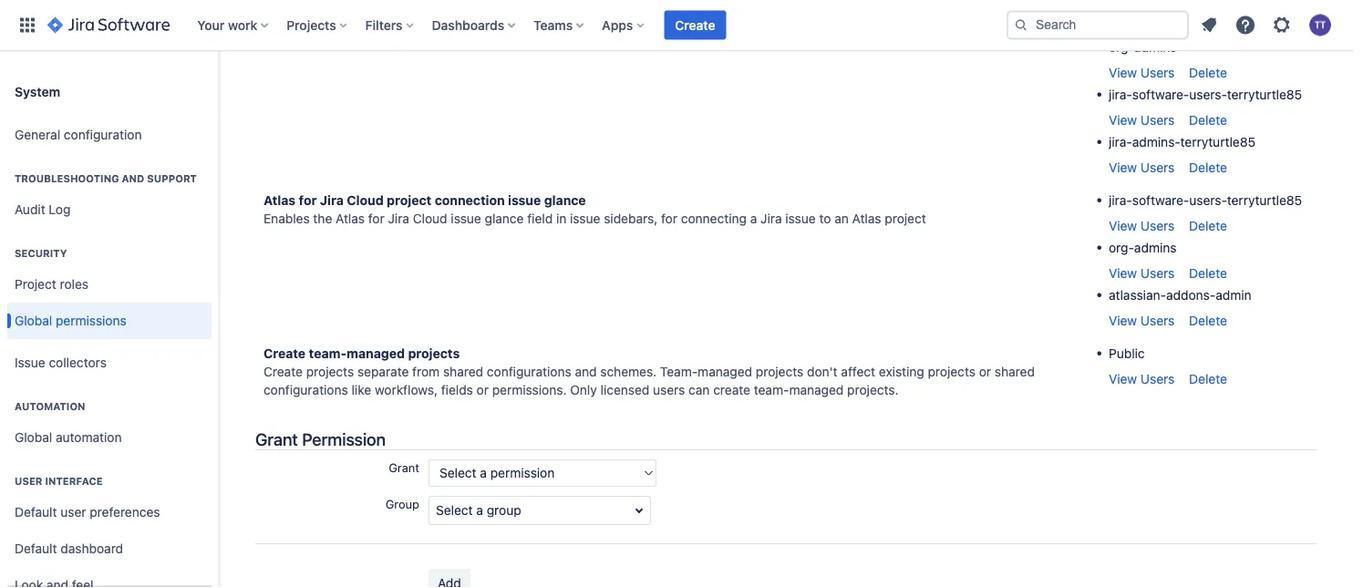 Task type: vqa. For each thing, say whether or not it's contained in the screenshot.
Current project sidebar icon at the top left
no



Task type: locate. For each thing, give the bounding box(es) containing it.
your work button
[[192, 10, 276, 40]]

1 horizontal spatial grant
[[389, 461, 420, 475]]

0 vertical spatial default
[[15, 505, 57, 520]]

0 vertical spatial grant
[[255, 429, 298, 449]]

automation group
[[7, 381, 212, 462]]

project
[[15, 277, 56, 292]]

0 vertical spatial cloud
[[347, 193, 384, 208]]

and left support at the left top
[[122, 173, 144, 185]]

team-
[[660, 364, 698, 379]]

2 vertical spatial managed
[[790, 382, 844, 397]]

1 global from the top
[[15, 313, 52, 329]]

1 vertical spatial cloud
[[413, 211, 448, 226]]

2 org-admins from the top
[[1109, 240, 1177, 255]]

view users for the view users link corresponding to seventh delete link from the bottom of the page
[[1109, 65, 1175, 80]]

for
[[481, 10, 501, 25]]

1 jira-software-users-terryturtle85 from the top
[[1109, 87, 1303, 102]]

software- down admins-
[[1133, 193, 1190, 208]]

None submit
[[429, 569, 471, 587]]

issue up field
[[508, 193, 541, 208]]

1 org- from the top
[[1109, 39, 1135, 54]]

1 vertical spatial users-
[[1190, 193, 1228, 208]]

default dashboard link
[[7, 531, 212, 567]]

team- up grant permission
[[309, 346, 347, 361]]

7 view from the top
[[1109, 371, 1138, 386]]

issue down connection
[[451, 211, 481, 226]]

1 horizontal spatial and
[[575, 364, 597, 379]]

create inside button
[[675, 17, 716, 32]]

admins
[[1135, 39, 1177, 54], [1135, 240, 1177, 255]]

1 vertical spatial or
[[477, 382, 489, 397]]

8 delete link from the top
[[1190, 371, 1228, 386]]

projects.
[[848, 382, 899, 397]]

global inside 'link'
[[15, 313, 52, 329]]

1 software- from the top
[[1133, 87, 1190, 102]]

3 users from the top
[[1141, 160, 1175, 175]]

atlas right an
[[853, 211, 882, 226]]

issue left "to"
[[786, 211, 816, 226]]

appswitcher icon image
[[16, 14, 38, 36]]

2 view users from the top
[[1109, 112, 1175, 127]]

configurations up grant permission
[[264, 382, 348, 397]]

jira-software-users-terryturtle85 for fifth delete link from the top
[[1109, 193, 1303, 208]]

global permissions
[[15, 313, 127, 329]]

jira- for the view users link related to 5th delete link from the bottom of the page
[[1109, 134, 1133, 149]]

terryturtle85
[[1228, 87, 1303, 102], [1181, 134, 1256, 149], [1228, 193, 1303, 208]]

users for sixth delete link from the bottom's the view users link
[[1141, 112, 1175, 127]]

1 jira- from the top
[[1109, 87, 1133, 102]]

project
[[387, 193, 432, 208], [885, 211, 927, 226]]

admins for jira-
[[1135, 39, 1177, 54]]

atlas right the
[[336, 211, 365, 226]]

jira-software-users-terryturtle85 up jira-admins-terryturtle85
[[1109, 87, 1303, 102]]

1 horizontal spatial in
[[697, 10, 707, 25]]

0 horizontal spatial or
[[477, 382, 489, 397]]

users-
[[1190, 87, 1228, 102], [1190, 193, 1228, 208]]

2 view users link from the top
[[1109, 112, 1175, 127]]

1 users- from the top
[[1190, 87, 1228, 102]]

connection
[[435, 193, 505, 208]]

issues left at
[[390, 10, 427, 25]]

troubleshooting and support group
[[7, 153, 212, 234]]

6 view users link from the top
[[1109, 313, 1175, 328]]

jira up the
[[320, 193, 344, 208]]

create button
[[664, 10, 727, 40]]

6 delete from the top
[[1190, 266, 1228, 281]]

2 users- from the top
[[1190, 193, 1228, 208]]

0 horizontal spatial grant
[[255, 429, 298, 449]]

sidebar navigation image
[[199, 73, 239, 109]]

users for sixth delete link from the top of the page the view users link
[[1141, 266, 1175, 281]]

1 horizontal spatial for
[[368, 211, 385, 226]]

for right the
[[368, 211, 385, 226]]

automation
[[56, 430, 122, 445]]

1 horizontal spatial issues
[[657, 10, 694, 25]]

1 vertical spatial managed
[[698, 364, 753, 379]]

users- up jira-admins-terryturtle85
[[1190, 87, 1228, 102]]

0 vertical spatial managed
[[347, 346, 405, 361]]

interface
[[45, 476, 103, 488]]

view users link
[[1109, 65, 1175, 80], [1109, 112, 1175, 127], [1109, 160, 1175, 175], [1109, 218, 1175, 233], [1109, 266, 1175, 281], [1109, 313, 1175, 328], [1109, 371, 1175, 386]]

0 horizontal spatial cloud
[[347, 193, 384, 208]]

general
[[15, 127, 60, 142]]

0 vertical spatial and
[[122, 173, 144, 185]]

3 view users link from the top
[[1109, 160, 1175, 175]]

notifications image
[[1199, 14, 1221, 36]]

global down project
[[15, 313, 52, 329]]

1 vertical spatial create
[[264, 346, 306, 361]]

configurations up permissions.
[[487, 364, 572, 379]]

1 horizontal spatial team-
[[754, 382, 790, 397]]

Search field
[[1007, 10, 1190, 40]]

1 vertical spatial org-admins
[[1109, 240, 1177, 255]]

cloud
[[347, 193, 384, 208], [413, 211, 448, 226]]

0 horizontal spatial glance
[[485, 211, 524, 226]]

grant for grant
[[389, 461, 420, 475]]

1 vertical spatial admins
[[1135, 240, 1177, 255]]

jira-software-users-terryturtle85
[[1109, 87, 1303, 102], [1109, 193, 1303, 208]]

jira-software-users-terryturtle85 for sixth delete link from the bottom
[[1109, 87, 1303, 102]]

0 horizontal spatial issues
[[390, 10, 427, 25]]

jira software image
[[47, 14, 170, 36], [47, 14, 170, 36]]

2 shared from the left
[[995, 364, 1035, 379]]

group
[[386, 497, 420, 511]]

default left dashboard
[[15, 542, 57, 557]]

2 view from the top
[[1109, 112, 1138, 127]]

existing
[[879, 364, 925, 379]]

2 users from the top
[[1141, 112, 1175, 127]]

view
[[1109, 65, 1138, 80], [1109, 112, 1138, 127], [1109, 160, 1138, 175], [1109, 218, 1138, 233], [1109, 266, 1138, 281], [1109, 313, 1138, 328], [1109, 371, 1138, 386]]

1 users from the top
[[1141, 65, 1175, 80]]

view users link for fifth delete link from the top
[[1109, 218, 1175, 233]]

multiple
[[606, 10, 653, 25]]

1 vertical spatial glance
[[485, 211, 524, 226]]

glance up field
[[544, 193, 586, 208]]

1 shared from the left
[[443, 364, 484, 379]]

filters
[[365, 17, 403, 32]]

2 vertical spatial jira-
[[1109, 193, 1133, 208]]

5 view users from the top
[[1109, 266, 1175, 281]]

issue
[[508, 193, 541, 208], [451, 211, 481, 226], [570, 211, 601, 226], [786, 211, 816, 226]]

1 view users link from the top
[[1109, 65, 1175, 80]]

or right fields
[[477, 382, 489, 397]]

a
[[751, 211, 757, 226]]

collections
[[308, 10, 371, 25]]

security group
[[7, 228, 212, 345]]

7 view users from the top
[[1109, 371, 1175, 386]]

jira right the
[[388, 211, 410, 226]]

0 horizontal spatial configurations
[[264, 382, 348, 397]]

jira
[[320, 193, 344, 208], [388, 211, 410, 226], [761, 211, 782, 226]]

projects button
[[281, 10, 355, 40]]

glance left field
[[485, 211, 524, 226]]

1 default from the top
[[15, 505, 57, 520]]

users- down jira-admins-terryturtle85
[[1190, 193, 1228, 208]]

admin
[[1216, 287, 1252, 302]]

glance
[[544, 193, 586, 208], [485, 211, 524, 226]]

managed down don't
[[790, 382, 844, 397]]

atlas up enables
[[264, 193, 296, 208]]

5 users from the top
[[1141, 266, 1175, 281]]

in left one
[[697, 10, 707, 25]]

view users for seventh delete link from the top's the view users link
[[1109, 313, 1175, 328]]

and
[[122, 173, 144, 185], [575, 364, 597, 379]]

0 horizontal spatial project
[[387, 193, 432, 208]]

jira- for fifth delete link from the top's the view users link
[[1109, 193, 1133, 208]]

6 view users from the top
[[1109, 313, 1175, 328]]

project right an
[[885, 211, 927, 226]]

1 horizontal spatial cloud
[[413, 211, 448, 226]]

for up the
[[299, 193, 317, 208]]

1 vertical spatial team-
[[754, 382, 790, 397]]

1 vertical spatial grant
[[389, 461, 420, 475]]

affect
[[841, 364, 876, 379]]

default user preferences
[[15, 505, 160, 520]]

modify collections of issues at once. for example, resolve multiple issues in one step.
[[264, 10, 766, 25]]

5 delete from the top
[[1190, 218, 1228, 233]]

2 jira- from the top
[[1109, 134, 1133, 149]]

0 vertical spatial org-admins
[[1109, 39, 1177, 54]]

0 vertical spatial terryturtle85
[[1228, 87, 1303, 102]]

0 horizontal spatial and
[[122, 173, 144, 185]]

grant left permission at the bottom left of page
[[255, 429, 298, 449]]

and inside troubleshooting and support group
[[122, 173, 144, 185]]

1 horizontal spatial glance
[[544, 193, 586, 208]]

None text field
[[429, 496, 651, 525]]

4 view users from the top
[[1109, 218, 1175, 233]]

1 vertical spatial org-
[[1109, 240, 1135, 255]]

managed up separate in the bottom of the page
[[347, 346, 405, 361]]

shared
[[443, 364, 484, 379], [995, 364, 1035, 379]]

jira-software-users-terryturtle85 down jira-admins-terryturtle85
[[1109, 193, 1303, 208]]

org-
[[1109, 39, 1135, 54], [1109, 240, 1135, 255]]

managed up the create
[[698, 364, 753, 379]]

1 horizontal spatial shared
[[995, 364, 1035, 379]]

create for create team-managed projects create projects separate from shared configurations and schemes. team-managed projects don't affect existing projects or shared configurations like workflows, fields or permissions. only licensed users can create team-managed projects.
[[264, 346, 306, 361]]

1 vertical spatial and
[[575, 364, 597, 379]]

0 vertical spatial software-
[[1133, 87, 1190, 102]]

projects up like
[[306, 364, 354, 379]]

3 delete from the top
[[1190, 112, 1228, 127]]

1 issues from the left
[[390, 10, 427, 25]]

for right sidebars,
[[661, 211, 678, 226]]

or
[[980, 364, 992, 379], [477, 382, 489, 397]]

team- right the create
[[754, 382, 790, 397]]

settings image
[[1272, 14, 1294, 36]]

0 vertical spatial org-
[[1109, 39, 1135, 54]]

projects right the existing
[[928, 364, 976, 379]]

configurations
[[487, 364, 572, 379], [264, 382, 348, 397]]

8 delete from the top
[[1190, 371, 1228, 386]]

0 vertical spatial or
[[980, 364, 992, 379]]

2 org- from the top
[[1109, 240, 1135, 255]]

1 vertical spatial jira-software-users-terryturtle85
[[1109, 193, 1303, 208]]

0 vertical spatial glance
[[544, 193, 586, 208]]

0 vertical spatial users-
[[1190, 87, 1228, 102]]

global inside automation group
[[15, 430, 52, 445]]

users- for fifth delete link from the top
[[1190, 193, 1228, 208]]

4 view users link from the top
[[1109, 218, 1175, 233]]

7 users from the top
[[1141, 371, 1175, 386]]

project left connection
[[387, 193, 432, 208]]

admins-
[[1133, 134, 1181, 149]]

org-admins for addons-
[[1109, 240, 1177, 255]]

0 vertical spatial jira-
[[1109, 87, 1133, 102]]

view users
[[1109, 65, 1175, 80], [1109, 112, 1175, 127], [1109, 160, 1175, 175], [1109, 218, 1175, 233], [1109, 266, 1175, 281], [1109, 313, 1175, 328], [1109, 371, 1175, 386]]

1 vertical spatial project
[[885, 211, 927, 226]]

1 vertical spatial global
[[15, 430, 52, 445]]

grant up group
[[389, 461, 420, 475]]

view users link for 5th delete link from the bottom of the page
[[1109, 160, 1175, 175]]

users for seventh delete link from the top's the view users link
[[1141, 313, 1175, 328]]

org-admins
[[1109, 39, 1177, 54], [1109, 240, 1177, 255]]

0 vertical spatial configurations
[[487, 364, 572, 379]]

1 vertical spatial software-
[[1133, 193, 1190, 208]]

atlas
[[264, 193, 296, 208], [336, 211, 365, 226], [853, 211, 882, 226]]

only
[[570, 382, 597, 397]]

6 view from the top
[[1109, 313, 1138, 328]]

0 horizontal spatial shared
[[443, 364, 484, 379]]

grant permission
[[255, 429, 386, 449]]

and up only
[[575, 364, 597, 379]]

5 view from the top
[[1109, 266, 1138, 281]]

2 horizontal spatial managed
[[790, 382, 844, 397]]

2 horizontal spatial for
[[661, 211, 678, 226]]

7 delete link from the top
[[1190, 313, 1228, 328]]

0 horizontal spatial managed
[[347, 346, 405, 361]]

collectors
[[49, 355, 107, 370]]

dashboard
[[60, 542, 123, 557]]

0 vertical spatial jira-software-users-terryturtle85
[[1109, 87, 1303, 102]]

1 view users from the top
[[1109, 65, 1175, 80]]

6 users from the top
[[1141, 313, 1175, 328]]

org-admins for software-
[[1109, 39, 1177, 54]]

3 view users from the top
[[1109, 160, 1175, 175]]

2 global from the top
[[15, 430, 52, 445]]

0 horizontal spatial in
[[556, 211, 567, 226]]

banner
[[0, 0, 1354, 51]]

global down 'automation'
[[15, 430, 52, 445]]

1 org-admins from the top
[[1109, 39, 1177, 54]]

3 jira- from the top
[[1109, 193, 1133, 208]]

can
[[689, 382, 710, 397]]

modify
[[264, 10, 304, 25]]

jira right the a
[[761, 211, 782, 226]]

global permissions link
[[7, 303, 212, 339]]

view users link for 1st delete link from the bottom of the page
[[1109, 371, 1175, 386]]

1 vertical spatial default
[[15, 542, 57, 557]]

0 horizontal spatial atlas
[[264, 193, 296, 208]]

2 admins from the top
[[1135, 240, 1177, 255]]

for
[[299, 193, 317, 208], [368, 211, 385, 226], [661, 211, 678, 226]]

0 vertical spatial admins
[[1135, 39, 1177, 54]]

0 vertical spatial project
[[387, 193, 432, 208]]

software- up admins-
[[1133, 87, 1190, 102]]

create
[[675, 17, 716, 32], [264, 346, 306, 361], [264, 364, 303, 379]]

1 horizontal spatial or
[[980, 364, 992, 379]]

default down user
[[15, 505, 57, 520]]

1 vertical spatial configurations
[[264, 382, 348, 397]]

2 jira-software-users-terryturtle85 from the top
[[1109, 193, 1303, 208]]

view users for the view users link related to 5th delete link from the bottom of the page
[[1109, 160, 1175, 175]]

2 default from the top
[[15, 542, 57, 557]]

primary element
[[11, 0, 1007, 51]]

issues
[[390, 10, 427, 25], [657, 10, 694, 25]]

team-
[[309, 346, 347, 361], [754, 382, 790, 397]]

software-
[[1133, 87, 1190, 102], [1133, 193, 1190, 208]]

users for the view users link related to 5th delete link from the bottom of the page
[[1141, 160, 1175, 175]]

2 software- from the top
[[1133, 193, 1190, 208]]

view users for sixth delete link from the top of the page the view users link
[[1109, 266, 1175, 281]]

4 users from the top
[[1141, 218, 1175, 233]]

1 delete from the top
[[1190, 17, 1228, 32]]

step.
[[736, 10, 766, 25]]

users for fifth delete link from the top's the view users link
[[1141, 218, 1175, 233]]

0 vertical spatial global
[[15, 313, 52, 329]]

issue
[[15, 355, 45, 370]]

1 admins from the top
[[1135, 39, 1177, 54]]

delete link
[[1190, 17, 1228, 32], [1190, 65, 1228, 80], [1190, 112, 1228, 127], [1190, 160, 1228, 175], [1190, 218, 1228, 233], [1190, 266, 1228, 281], [1190, 313, 1228, 328], [1190, 371, 1228, 386]]

issues right multiple
[[657, 10, 694, 25]]

in
[[697, 10, 707, 25], [556, 211, 567, 226]]

5 view users link from the top
[[1109, 266, 1175, 281]]

or right the existing
[[980, 364, 992, 379]]

fields
[[441, 382, 473, 397]]

in right field
[[556, 211, 567, 226]]

0 vertical spatial create
[[675, 17, 716, 32]]

1 vertical spatial in
[[556, 211, 567, 226]]

users
[[1141, 65, 1175, 80], [1141, 112, 1175, 127], [1141, 160, 1175, 175], [1141, 218, 1175, 233], [1141, 266, 1175, 281], [1141, 313, 1175, 328], [1141, 371, 1175, 386]]

7 view users link from the top
[[1109, 371, 1175, 386]]

1 vertical spatial jira-
[[1109, 134, 1133, 149]]

jira- for sixth delete link from the bottom's the view users link
[[1109, 87, 1133, 102]]

4 view from the top
[[1109, 218, 1138, 233]]

0 vertical spatial team-
[[309, 346, 347, 361]]



Task type: describe. For each thing, give the bounding box(es) containing it.
your profile and settings image
[[1310, 14, 1332, 36]]

help image
[[1235, 14, 1257, 36]]

security
[[15, 248, 67, 260]]

2 horizontal spatial jira
[[761, 211, 782, 226]]

project roles
[[15, 277, 89, 292]]

resolve
[[560, 10, 603, 25]]

issue collectors
[[15, 355, 107, 370]]

automation
[[15, 401, 85, 413]]

create team-managed projects create projects separate from shared configurations and schemes. team-managed projects don't affect existing projects or shared configurations like workflows, fields or permissions. only licensed users can create team-managed projects.
[[264, 346, 1035, 397]]

view users for fifth delete link from the top's the view users link
[[1109, 218, 1175, 233]]

projects up "from"
[[408, 346, 460, 361]]

banner containing your work
[[0, 0, 1354, 51]]

global for global permissions
[[15, 313, 52, 329]]

audit log
[[15, 202, 71, 217]]

of
[[375, 10, 387, 25]]

view users link for sixth delete link from the top of the page
[[1109, 266, 1175, 281]]

default user preferences link
[[7, 494, 212, 531]]

system
[[15, 84, 60, 99]]

project roles link
[[7, 266, 212, 303]]

2 issues from the left
[[657, 10, 694, 25]]

public
[[1109, 346, 1145, 361]]

dashboards button
[[427, 10, 523, 40]]

0 horizontal spatial jira
[[320, 193, 344, 208]]

at
[[430, 10, 442, 25]]

apps
[[602, 17, 633, 32]]

field
[[528, 211, 553, 226]]

general configuration
[[15, 127, 142, 142]]

the
[[313, 211, 332, 226]]

user
[[60, 505, 86, 520]]

schemes.
[[601, 364, 657, 379]]

roles
[[60, 277, 89, 292]]

global automation link
[[7, 420, 212, 456]]

software- for fifth delete link from the top's the view users link
[[1133, 193, 1190, 208]]

don't
[[807, 364, 838, 379]]

4 delete from the top
[[1190, 160, 1228, 175]]

search image
[[1014, 18, 1029, 32]]

3 view from the top
[[1109, 160, 1138, 175]]

users for the view users link corresponding to seventh delete link from the bottom of the page
[[1141, 65, 1175, 80]]

atlas for jira cloud project connection issue glance enables the atlas for jira cloud issue glance field in issue sidebars, for connecting a jira issue to an atlas project
[[264, 193, 927, 226]]

1 horizontal spatial project
[[885, 211, 927, 226]]

user interface group
[[7, 456, 212, 587]]

2 delete from the top
[[1190, 65, 1228, 80]]

2 vertical spatial terryturtle85
[[1228, 193, 1303, 208]]

projects
[[287, 17, 336, 32]]

addons-
[[1167, 287, 1216, 302]]

general configuration link
[[7, 117, 212, 153]]

users- for sixth delete link from the bottom
[[1190, 87, 1228, 102]]

1 view from the top
[[1109, 65, 1138, 80]]

audit log link
[[7, 192, 212, 228]]

grant for grant permission
[[255, 429, 298, 449]]

like
[[352, 382, 371, 397]]

support
[[147, 173, 197, 185]]

view users link for seventh delete link from the top
[[1109, 313, 1175, 328]]

1 delete link from the top
[[1190, 17, 1228, 32]]

log
[[49, 202, 71, 217]]

user
[[15, 476, 42, 488]]

configuration
[[64, 127, 142, 142]]

filters button
[[360, 10, 421, 40]]

troubleshooting
[[15, 173, 119, 185]]

sidebars,
[[604, 211, 658, 226]]

6 delete link from the top
[[1190, 266, 1228, 281]]

teams button
[[528, 10, 591, 40]]

3 delete link from the top
[[1190, 112, 1228, 127]]

and inside create team-managed projects create projects separate from shared configurations and schemes. team-managed projects don't affect existing projects or shared configurations like workflows, fields or permissions. only licensed users can create team-managed projects.
[[575, 364, 597, 379]]

your
[[197, 17, 225, 32]]

users
[[653, 382, 685, 397]]

an
[[835, 211, 849, 226]]

projects left don't
[[756, 364, 804, 379]]

global automation
[[15, 430, 122, 445]]

connecting
[[681, 211, 747, 226]]

0 horizontal spatial for
[[299, 193, 317, 208]]

work
[[228, 17, 257, 32]]

1 vertical spatial terryturtle85
[[1181, 134, 1256, 149]]

licensed
[[601, 382, 650, 397]]

one
[[711, 10, 733, 25]]

permission
[[302, 429, 386, 449]]

jira-admins-terryturtle85
[[1109, 134, 1256, 149]]

view users for sixth delete link from the bottom's the view users link
[[1109, 112, 1175, 127]]

atlassian-
[[1109, 287, 1167, 302]]

org- for atlassian-
[[1109, 240, 1135, 255]]

permissions
[[56, 313, 127, 329]]

0 vertical spatial in
[[697, 10, 707, 25]]

view users for the view users link related to 1st delete link from the bottom of the page
[[1109, 371, 1175, 386]]

users for the view users link related to 1st delete link from the bottom of the page
[[1141, 371, 1175, 386]]

default dashboard
[[15, 542, 123, 557]]

1 horizontal spatial jira
[[388, 211, 410, 226]]

workflows,
[[375, 382, 438, 397]]

once.
[[445, 10, 478, 25]]

user interface
[[15, 476, 103, 488]]

0 horizontal spatial team-
[[309, 346, 347, 361]]

view users link for seventh delete link from the bottom of the page
[[1109, 65, 1175, 80]]

your work
[[197, 17, 257, 32]]

example,
[[504, 10, 557, 25]]

atlassian-addons-admin
[[1109, 287, 1252, 302]]

view users link for sixth delete link from the bottom
[[1109, 112, 1175, 127]]

audit
[[15, 202, 45, 217]]

to
[[820, 211, 831, 226]]

troubleshooting and support
[[15, 173, 197, 185]]

admins for atlassian-
[[1135, 240, 1177, 255]]

1 horizontal spatial managed
[[698, 364, 753, 379]]

issue right field
[[570, 211, 601, 226]]

from
[[413, 364, 440, 379]]

issue collectors link
[[7, 345, 212, 381]]

org- for jira-
[[1109, 39, 1135, 54]]

separate
[[358, 364, 409, 379]]

default for default user preferences
[[15, 505, 57, 520]]

global for global automation
[[15, 430, 52, 445]]

preferences
[[90, 505, 160, 520]]

permissions.
[[492, 382, 567, 397]]

default for default dashboard
[[15, 542, 57, 557]]

4 delete link from the top
[[1190, 160, 1228, 175]]

1 horizontal spatial configurations
[[487, 364, 572, 379]]

teams
[[534, 17, 573, 32]]

2 horizontal spatial atlas
[[853, 211, 882, 226]]

1 horizontal spatial atlas
[[336, 211, 365, 226]]

create for create
[[675, 17, 716, 32]]

dashboards
[[432, 17, 505, 32]]

5 delete link from the top
[[1190, 218, 1228, 233]]

software- for sixth delete link from the bottom's the view users link
[[1133, 87, 1190, 102]]

apps button
[[597, 10, 652, 40]]

in inside 'atlas for jira cloud project connection issue glance enables the atlas for jira cloud issue glance field in issue sidebars, for connecting a jira issue to an atlas project'
[[556, 211, 567, 226]]

2 vertical spatial create
[[264, 364, 303, 379]]

enables
[[264, 211, 310, 226]]

2 delete link from the top
[[1190, 65, 1228, 80]]

create
[[714, 382, 751, 397]]

7 delete from the top
[[1190, 313, 1228, 328]]



